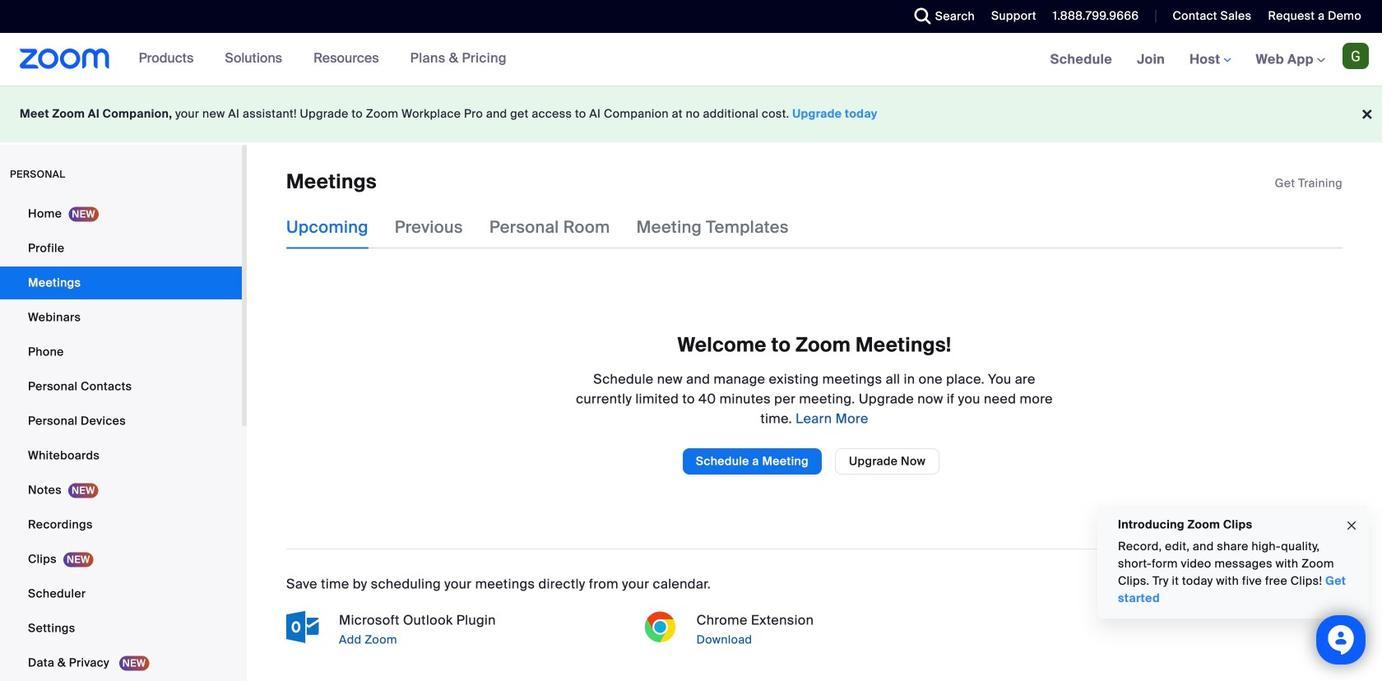 Task type: vqa. For each thing, say whether or not it's contained in the screenshot.
'OPTION GROUP'
no



Task type: describe. For each thing, give the bounding box(es) containing it.
tabs of meeting tab list
[[286, 206, 815, 249]]

close image
[[1345, 517, 1358, 535]]



Task type: locate. For each thing, give the bounding box(es) containing it.
profile picture image
[[1343, 43, 1369, 69]]

banner
[[0, 33, 1382, 87]]

personal menu menu
[[0, 197, 242, 681]]

zoom logo image
[[20, 49, 110, 69]]

footer
[[0, 86, 1382, 142]]

meetings navigation
[[1038, 33, 1382, 87]]

product information navigation
[[126, 33, 519, 86]]

application
[[1275, 175, 1343, 192]]



